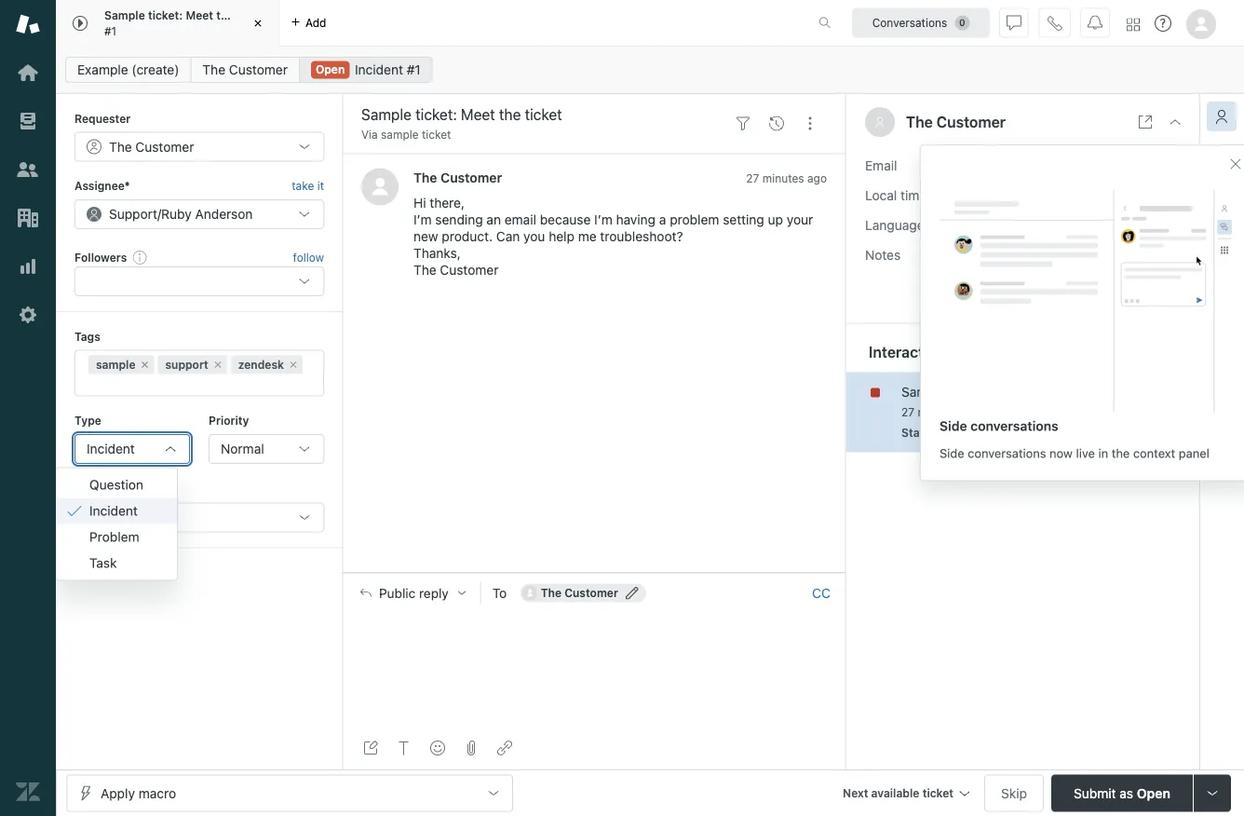 Task type: describe. For each thing, give the bounding box(es) containing it.
incident inside popup button
[[87, 441, 135, 456]]

status
[[902, 426, 937, 439]]

(create)
[[132, 62, 179, 77]]

in
[[1099, 446, 1109, 460]]

get help image
[[1155, 15, 1172, 32]]

remove image for sample
[[139, 359, 150, 370]]

states)
[[1048, 217, 1091, 232]]

tags
[[75, 330, 100, 343]]

email
[[865, 157, 898, 173]]

side conversations
[[940, 418, 1059, 434]]

priority
[[209, 414, 249, 427]]

meet for sample ticket: meet the ticket #1
[[186, 9, 213, 22]]

add button
[[279, 0, 338, 46]]

the customer inside requester element
[[109, 139, 194, 154]]

notes
[[865, 247, 901, 262]]

ticket inside sample ticket: meet the ticket #1
[[237, 9, 268, 22]]

ago inside sample ticket: meet the ticket 27 minutes ago status open
[[963, 406, 983, 419]]

0 horizontal spatial ago
[[808, 171, 827, 184]]

take
[[292, 179, 314, 192]]

avatar image
[[361, 168, 399, 205]]

remove image for zendesk
[[288, 359, 299, 370]]

0 vertical spatial minutes
[[763, 171, 805, 184]]

english
[[953, 217, 996, 232]]

incident #1
[[355, 62, 421, 77]]

events image
[[769, 116, 784, 131]]

organizations image
[[16, 206, 40, 230]]

the inside hi there, i'm sending an email because i'm having a problem setting up your new product. can you help me troubleshoot? thanks, the customer
[[414, 262, 437, 278]]

up
[[768, 212, 783, 227]]

now
[[1050, 446, 1073, 460]]

apply
[[101, 785, 135, 801]]

cst
[[1021, 187, 1046, 203]]

context
[[1134, 446, 1176, 460]]

ticket right via
[[422, 128, 451, 141]]

customers image
[[16, 157, 40, 182]]

english (united states)
[[953, 217, 1091, 232]]

#1 inside secondary element
[[407, 62, 421, 77]]

there,
[[430, 195, 465, 210]]

requester element
[[75, 132, 324, 162]]

the up 'time'
[[906, 113, 933, 131]]

normal button
[[209, 434, 324, 464]]

your
[[787, 212, 814, 227]]

followers
[[75, 250, 127, 263]]

ruby
[[161, 206, 192, 222]]

support / ruby anderson
[[109, 206, 253, 222]]

a
[[659, 212, 666, 227]]

thu, 15:46 cst
[[953, 187, 1046, 203]]

0 vertical spatial 27 minutes ago text field
[[747, 171, 827, 184]]

next available ticket button
[[835, 775, 977, 815]]

0 horizontal spatial sample
[[96, 358, 136, 371]]

the customer down hide composer icon
[[541, 586, 618, 599]]

linked problem
[[75, 483, 159, 496]]

hi there, i'm sending an email because i'm having a problem setting up your new product. can you help me troubleshoot? thanks, the customer
[[414, 195, 814, 278]]

normal
[[221, 441, 264, 456]]

apply macro
[[101, 785, 176, 801]]

take it
[[292, 179, 324, 192]]

skip button
[[985, 775, 1044, 812]]

question option
[[56, 472, 177, 498]]

to
[[493, 585, 507, 600]]

ticket: for sample ticket: meet the ticket 27 minutes ago status open
[[950, 384, 987, 399]]

remove image for support
[[212, 359, 223, 370]]

anderson
[[195, 206, 253, 222]]

Subject field
[[358, 103, 723, 126]]

conversations button
[[852, 8, 990, 38]]

2 i'm from the left
[[594, 212, 613, 227]]

side for side conversations now live in the context panel
[[940, 446, 965, 460]]

hide composer image
[[587, 565, 602, 580]]

zendesk support image
[[16, 12, 40, 36]]

hi
[[414, 195, 426, 210]]

customer context image
[[1215, 109, 1230, 124]]

conversations for side conversations now live in the context panel
[[968, 446, 1047, 460]]

views image
[[16, 109, 40, 133]]

notifications image
[[1088, 15, 1103, 30]]

27 inside sample ticket: meet the ticket 27 minutes ago status open
[[902, 406, 915, 419]]

-
[[87, 509, 93, 525]]

customer inside hi there, i'm sending an email because i'm having a problem setting up your new product. can you help me troubleshoot? thanks, the customer
[[440, 262, 499, 278]]

public reply button
[[344, 573, 480, 612]]

27 minutes ago
[[747, 171, 827, 184]]

admin image
[[16, 303, 40, 327]]

customer inside requester element
[[135, 139, 194, 154]]

submit as open
[[1074, 785, 1171, 801]]

sample for sample ticket: meet the ticket 27 minutes ago status open
[[902, 384, 947, 399]]

it
[[317, 179, 324, 192]]

follow button
[[293, 249, 324, 265]]

setting
[[723, 212, 765, 227]]

sending
[[435, 212, 483, 227]]

linked
[[75, 483, 111, 496]]

the customer inside secondary element
[[203, 62, 288, 77]]

Add user notes text field
[[953, 246, 1178, 309]]

zendesk products image
[[1127, 18, 1140, 31]]

example (create) button
[[65, 57, 191, 83]]

button displays agent's chat status as invisible. image
[[1007, 15, 1022, 30]]

followers element
[[75, 267, 324, 296]]

2 horizontal spatial open
[[1137, 785, 1171, 801]]

main element
[[0, 0, 56, 816]]

reply
[[419, 585, 449, 600]]

can
[[496, 229, 520, 244]]

requester
[[75, 112, 131, 125]]

meet for sample ticket: meet the ticket 27 minutes ago status open
[[991, 384, 1021, 399]]

add
[[306, 16, 327, 29]]

side conversations now live in the context panel
[[940, 446, 1210, 460]]

filter image
[[736, 116, 751, 131]]

the for sample ticket: meet the ticket #1
[[216, 9, 234, 22]]

the for sample ticket: meet the ticket 27 minutes ago status open
[[1025, 384, 1044, 399]]

insert emojis image
[[430, 741, 445, 756]]

local time
[[865, 187, 927, 203]]

an
[[487, 212, 501, 227]]

customer@example.com image
[[522, 585, 537, 600]]

1 horizontal spatial the customer link
[[414, 169, 502, 185]]

task
[[89, 555, 117, 571]]

apps image
[[1215, 191, 1230, 206]]

ticket: for sample ticket: meet the ticket #1
[[148, 9, 183, 22]]

language
[[865, 217, 925, 232]]

panel
[[1179, 446, 1210, 460]]

the inside secondary element
[[203, 62, 226, 77]]

1 horizontal spatial sample
[[381, 128, 419, 141]]

time
[[901, 187, 927, 203]]



Task type: locate. For each thing, give the bounding box(es) containing it.
ticket: up (create)
[[148, 9, 183, 22]]

the customer down 'requester'
[[109, 139, 194, 154]]

problem up the incident option
[[114, 483, 159, 496]]

sample
[[381, 128, 419, 141], [96, 358, 136, 371]]

ticket: inside sample ticket: meet the ticket 27 minutes ago status open
[[950, 384, 987, 399]]

(united
[[1000, 217, 1044, 232]]

i'm up the me
[[594, 212, 613, 227]]

1 horizontal spatial 27
[[902, 406, 915, 419]]

draft mode image
[[363, 741, 378, 756]]

1 horizontal spatial open
[[941, 426, 969, 439]]

the down thanks,
[[414, 262, 437, 278]]

minutes up up at the top
[[763, 171, 805, 184]]

tab
[[56, 0, 279, 47]]

0 vertical spatial sample
[[104, 9, 145, 22]]

macro
[[139, 785, 176, 801]]

cc
[[812, 585, 831, 600]]

the customer up there,
[[414, 169, 502, 185]]

displays possible ticket submission types image
[[1205, 786, 1220, 801]]

next
[[843, 787, 869, 800]]

27 minutes ago text field
[[747, 171, 827, 184], [902, 406, 983, 419]]

info on adding followers image
[[133, 250, 147, 265]]

#1
[[104, 24, 117, 37], [407, 62, 421, 77]]

having
[[616, 212, 656, 227]]

the right customer@example.com 'icon'
[[541, 586, 562, 599]]

get started image
[[16, 61, 40, 85]]

minutes up status
[[918, 406, 960, 419]]

0 vertical spatial 27
[[747, 171, 760, 184]]

incident button
[[75, 434, 190, 464]]

minutes
[[763, 171, 805, 184], [918, 406, 960, 419]]

0 vertical spatial conversations
[[971, 418, 1059, 434]]

ticket: up the side conversations
[[950, 384, 987, 399]]

sample for sample ticket: meet the ticket #1
[[104, 9, 145, 22]]

sample up example (create)
[[104, 9, 145, 22]]

side for side conversations
[[940, 418, 968, 434]]

assignee* element
[[75, 199, 324, 229]]

incident
[[355, 62, 403, 77], [87, 441, 135, 456], [89, 503, 138, 519]]

sample inside sample ticket: meet the ticket 27 minutes ago status open
[[902, 384, 947, 399]]

ticket up now
[[1048, 384, 1081, 399]]

conversations up now
[[971, 418, 1059, 434]]

add link (cmd k) image
[[497, 741, 512, 756]]

0 vertical spatial sample
[[381, 128, 419, 141]]

secondary element
[[56, 51, 1245, 89]]

ticket actions image
[[803, 116, 818, 131]]

1 horizontal spatial problem
[[670, 212, 720, 227]]

remove image right zendesk in the top left of the page
[[288, 359, 299, 370]]

customer down product.
[[440, 262, 499, 278]]

conversations down the side conversations
[[968, 446, 1047, 460]]

0 horizontal spatial sample
[[104, 9, 145, 22]]

take it button
[[292, 176, 324, 195]]

1 horizontal spatial 27 minutes ago text field
[[902, 406, 983, 419]]

public reply
[[379, 585, 449, 600]]

incident up via
[[355, 62, 403, 77]]

remove image left support in the top left of the page
[[139, 359, 150, 370]]

2 vertical spatial the
[[1112, 446, 1130, 460]]

1 vertical spatial conversations
[[968, 446, 1047, 460]]

edit user image
[[626, 586, 639, 599]]

the customer link
[[190, 57, 300, 83], [414, 169, 502, 185]]

the down sample ticket: meet the ticket #1 at the top
[[203, 62, 226, 77]]

0 vertical spatial problem
[[670, 212, 720, 227]]

sample up status
[[902, 384, 947, 399]]

email
[[505, 212, 537, 227]]

27 minutes ago text field up up at the top
[[747, 171, 827, 184]]

1 horizontal spatial minutes
[[918, 406, 960, 419]]

tab containing sample ticket: meet the ticket
[[56, 0, 279, 47]]

0 vertical spatial ticket:
[[148, 9, 183, 22]]

the left close icon
[[216, 9, 234, 22]]

ticket inside sample ticket: meet the ticket 27 minutes ago status open
[[1048, 384, 1081, 399]]

2 horizontal spatial the
[[1112, 446, 1130, 460]]

as
[[1120, 785, 1134, 801]]

local
[[865, 187, 897, 203]]

close image
[[1168, 115, 1183, 129]]

0 horizontal spatial the customer link
[[190, 57, 300, 83]]

0 horizontal spatial remove image
[[139, 359, 150, 370]]

open right status
[[941, 426, 969, 439]]

sample
[[104, 9, 145, 22], [902, 384, 947, 399]]

side down the side conversations
[[940, 446, 965, 460]]

3 remove image from the left
[[288, 359, 299, 370]]

customer down hide composer icon
[[565, 586, 618, 599]]

customer up there,
[[441, 169, 502, 185]]

close image
[[249, 14, 267, 33]]

#1 up example
[[104, 24, 117, 37]]

question
[[89, 477, 143, 492]]

1 vertical spatial incident
[[87, 441, 135, 456]]

the customer link up there,
[[414, 169, 502, 185]]

sample inside sample ticket: meet the ticket #1
[[104, 9, 145, 22]]

sample right via
[[381, 128, 419, 141]]

0 horizontal spatial open
[[316, 63, 345, 76]]

the inside requester element
[[109, 139, 132, 154]]

the inside sample ticket: meet the ticket #1
[[216, 9, 234, 22]]

15:46
[[983, 187, 1017, 203]]

1 horizontal spatial i'm
[[594, 212, 613, 227]]

product.
[[442, 229, 493, 244]]

problem inside hi there, i'm sending an email because i'm having a problem setting up your new product. can you help me troubleshoot? thanks, the customer
[[670, 212, 720, 227]]

1 vertical spatial ticket:
[[950, 384, 987, 399]]

27 up status
[[902, 406, 915, 419]]

the customer link down close icon
[[190, 57, 300, 83]]

the
[[216, 9, 234, 22], [1025, 384, 1044, 399], [1112, 446, 1130, 460]]

interactions
[[869, 343, 954, 361]]

1 horizontal spatial sample
[[902, 384, 947, 399]]

remove image right support in the top left of the page
[[212, 359, 223, 370]]

0 horizontal spatial problem
[[114, 483, 159, 496]]

remove image
[[139, 359, 150, 370], [212, 359, 223, 370], [288, 359, 299, 370]]

0 horizontal spatial meet
[[186, 9, 213, 22]]

incident option
[[56, 498, 177, 524]]

sample ticket: meet the ticket #1
[[104, 9, 268, 37]]

0 vertical spatial side
[[940, 418, 968, 434]]

2 remove image from the left
[[212, 359, 223, 370]]

1 horizontal spatial ticket:
[[950, 384, 987, 399]]

incident for #1
[[355, 62, 403, 77]]

#1 inside sample ticket: meet the ticket #1
[[104, 24, 117, 37]]

customer up /
[[135, 139, 194, 154]]

tabs tab list
[[56, 0, 799, 47]]

2 vertical spatial incident
[[89, 503, 138, 519]]

the down 'requester'
[[109, 139, 132, 154]]

sample down the tags
[[96, 358, 136, 371]]

follow
[[293, 251, 324, 264]]

type list box
[[55, 467, 178, 581]]

0 vertical spatial open
[[316, 63, 345, 76]]

1 horizontal spatial the
[[1025, 384, 1044, 399]]

help
[[549, 229, 575, 244]]

1 horizontal spatial #1
[[407, 62, 421, 77]]

because
[[540, 212, 591, 227]]

1 vertical spatial 27 minutes ago text field
[[902, 406, 983, 419]]

1 i'm from the left
[[414, 212, 432, 227]]

the right in
[[1112, 446, 1130, 460]]

assignee*
[[75, 179, 130, 192]]

incident down linked problem
[[89, 503, 138, 519]]

sample ticket: meet the ticket 27 minutes ago status open
[[902, 384, 1081, 439]]

1 vertical spatial #1
[[407, 62, 421, 77]]

customer down close icon
[[229, 62, 288, 77]]

open right as
[[1137, 785, 1171, 801]]

1 horizontal spatial meet
[[991, 384, 1021, 399]]

#1 down tabs tab list
[[407, 62, 421, 77]]

problem right a
[[670, 212, 720, 227]]

incident inside secondary element
[[355, 62, 403, 77]]

0 horizontal spatial i'm
[[414, 212, 432, 227]]

problem option
[[56, 524, 177, 550]]

type
[[75, 414, 101, 427]]

skip
[[1001, 785, 1028, 801]]

1 vertical spatial open
[[941, 426, 969, 439]]

i'm down hi
[[414, 212, 432, 227]]

2 side from the top
[[940, 446, 965, 460]]

the up the side conversations
[[1025, 384, 1044, 399]]

meet inside sample ticket: meet the ticket #1
[[186, 9, 213, 22]]

1 horizontal spatial remove image
[[212, 359, 223, 370]]

conversations
[[873, 16, 948, 29]]

zendesk image
[[16, 780, 40, 804]]

ticket right available
[[923, 787, 954, 800]]

customer up the email "button"
[[937, 113, 1006, 131]]

2 horizontal spatial remove image
[[288, 359, 299, 370]]

1 side from the top
[[940, 418, 968, 434]]

add attachment image
[[464, 741, 479, 756]]

the customer
[[203, 62, 288, 77], [906, 113, 1006, 131], [109, 139, 194, 154], [414, 169, 502, 185], [541, 586, 618, 599]]

thu,
[[953, 187, 980, 203]]

me
[[578, 229, 597, 244]]

via sample ticket
[[361, 128, 451, 141]]

example
[[77, 62, 128, 77]]

customer
[[229, 62, 288, 77], [937, 113, 1006, 131], [135, 139, 194, 154], [441, 169, 502, 185], [440, 262, 499, 278], [565, 586, 618, 599]]

0 vertical spatial the customer link
[[190, 57, 300, 83]]

Public reply composer text field
[[352, 612, 838, 651]]

the inside sample ticket: meet the ticket 27 minutes ago status open
[[1025, 384, 1044, 399]]

the customer down close icon
[[203, 62, 288, 77]]

format text image
[[397, 741, 412, 756]]

the customer link inside secondary element
[[190, 57, 300, 83]]

task option
[[56, 550, 177, 576]]

via
[[361, 128, 378, 141]]

ticket left add dropdown button
[[237, 9, 268, 22]]

incident inside option
[[89, 503, 138, 519]]

view more details image
[[1138, 115, 1153, 129]]

1 vertical spatial minutes
[[918, 406, 960, 419]]

1 vertical spatial sample
[[902, 384, 947, 399]]

minutes inside sample ticket: meet the ticket 27 minutes ago status open
[[918, 406, 960, 419]]

open down add
[[316, 63, 345, 76]]

incident down the type on the bottom left
[[87, 441, 135, 456]]

1 vertical spatial the
[[1025, 384, 1044, 399]]

1 vertical spatial the customer link
[[414, 169, 502, 185]]

available
[[872, 787, 920, 800]]

user image
[[875, 116, 886, 128], [877, 117, 884, 127]]

0 horizontal spatial ticket:
[[148, 9, 183, 22]]

customer inside secondary element
[[229, 62, 288, 77]]

ticket:
[[148, 9, 183, 22], [950, 384, 987, 399]]

the customer up thu,
[[906, 113, 1006, 131]]

i'm
[[414, 212, 432, 227], [594, 212, 613, 227]]

1 vertical spatial meet
[[991, 384, 1021, 399]]

next available ticket
[[843, 787, 954, 800]]

problem
[[89, 529, 139, 545]]

zendesk
[[238, 358, 284, 371]]

27 minutes ago text field up status
[[902, 406, 983, 419]]

open
[[316, 63, 345, 76], [941, 426, 969, 439], [1137, 785, 1171, 801]]

you
[[524, 229, 545, 244]]

open inside sample ticket: meet the ticket 27 minutes ago status open
[[941, 426, 969, 439]]

meet inside sample ticket: meet the ticket 27 minutes ago status open
[[991, 384, 1021, 399]]

0 horizontal spatial #1
[[104, 24, 117, 37]]

submit
[[1074, 785, 1117, 801]]

1 vertical spatial side
[[940, 446, 965, 460]]

reporting image
[[16, 254, 40, 279]]

side right status
[[940, 418, 968, 434]]

1 vertical spatial sample
[[96, 358, 136, 371]]

thanks,
[[414, 245, 461, 261]]

1 vertical spatial ago
[[963, 406, 983, 419]]

public
[[379, 585, 416, 600]]

0 vertical spatial ago
[[808, 171, 827, 184]]

0 vertical spatial the
[[216, 9, 234, 22]]

0 vertical spatial incident
[[355, 62, 403, 77]]

new
[[414, 229, 438, 244]]

1 horizontal spatial ago
[[963, 406, 983, 419]]

meet up the side conversations
[[991, 384, 1021, 399]]

1 vertical spatial 27
[[902, 406, 915, 419]]

troubleshoot?
[[600, 229, 683, 244]]

0 horizontal spatial 27 minutes ago text field
[[747, 171, 827, 184]]

incident for the incident option
[[89, 503, 138, 519]]

0 horizontal spatial minutes
[[763, 171, 805, 184]]

support
[[109, 206, 157, 222]]

cc button
[[812, 584, 831, 601]]

conversations for side conversations
[[971, 418, 1059, 434]]

ticket inside dropdown button
[[923, 787, 954, 800]]

0 horizontal spatial the
[[216, 9, 234, 22]]

0 horizontal spatial 27
[[747, 171, 760, 184]]

0 vertical spatial meet
[[186, 9, 213, 22]]

ticket: inside sample ticket: meet the ticket #1
[[148, 9, 183, 22]]

2 vertical spatial open
[[1137, 785, 1171, 801]]

the up hi
[[414, 169, 437, 185]]

1 vertical spatial problem
[[114, 483, 159, 496]]

27 up setting
[[747, 171, 760, 184]]

email button
[[847, 151, 1200, 180]]

open inside secondary element
[[316, 63, 345, 76]]

0 vertical spatial #1
[[104, 24, 117, 37]]

meet left close icon
[[186, 9, 213, 22]]

1 remove image from the left
[[139, 359, 150, 370]]

live
[[1076, 446, 1095, 460]]

support
[[165, 358, 208, 371]]

linked problem element
[[75, 502, 324, 532]]



Task type: vqa. For each thing, say whether or not it's contained in the screenshot.
TAGS
yes



